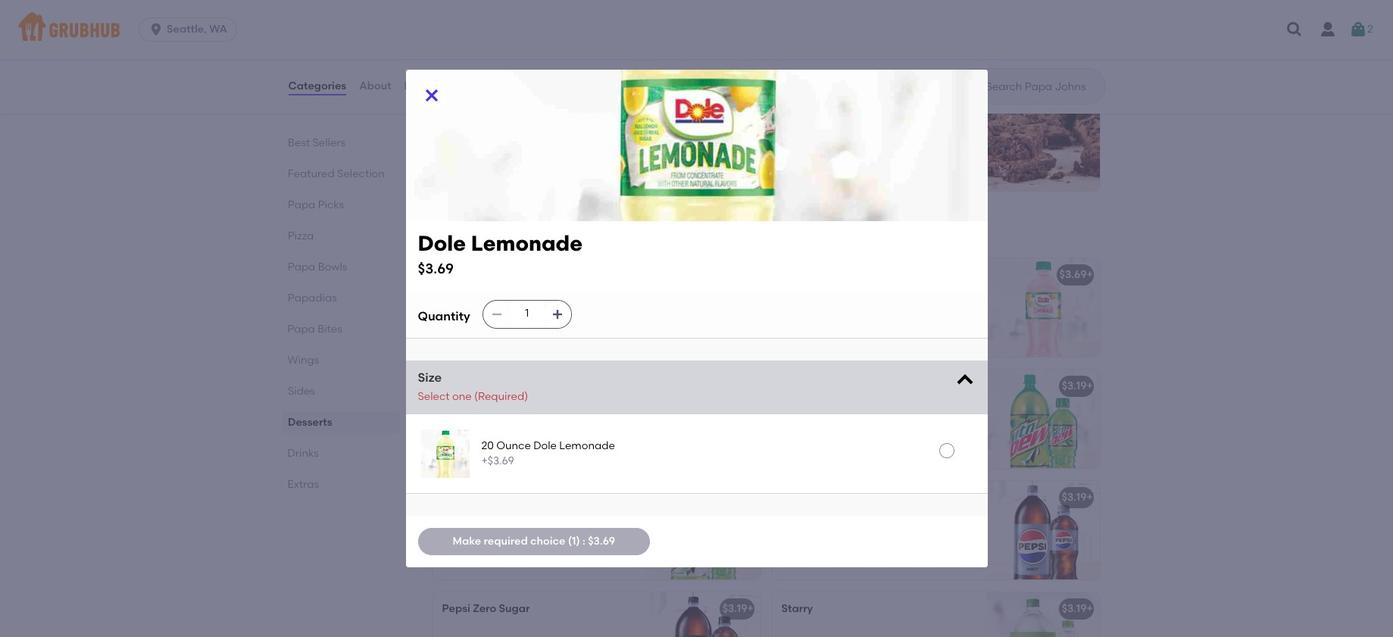 Task type: describe. For each thing, give the bounding box(es) containing it.
picks
[[318, 198, 344, 211]]

papa for papa bites
[[288, 323, 315, 336]]

bowls
[[318, 261, 347, 274]]

1 horizontal spatial drinks
[[430, 223, 480, 242]]

lemonade inside 20 ounce dole lemonade +$3.69
[[559, 439, 615, 452]]

+ for chocolate chip cookie 'image'
[[747, 102, 754, 115]]

brownie
[[906, 102, 948, 115]]

1 vertical spatial drinks
[[288, 447, 319, 460]]

$3.19 for 'diet mountain dew' 'image'
[[722, 491, 747, 504]]

reviews
[[404, 79, 446, 92]]

20
[[481, 439, 494, 452]]

oreo® cookie papa bites image
[[647, 0, 760, 80]]

Input item quantity number field
[[510, 300, 544, 328]]

$9.29
[[1060, 102, 1087, 115]]

papa picks
[[288, 198, 344, 211]]

search icon image
[[962, 77, 980, 95]]

lemonade for dole lemonade
[[468, 268, 524, 281]]

wings
[[288, 354, 319, 367]]

main navigation navigation
[[0, 0, 1393, 59]]

dole lemonade $3.69
[[418, 230, 583, 278]]

+$3.69
[[481, 455, 514, 468]]

2 horizontal spatial $3.69
[[1060, 268, 1087, 281]]

zero
[[473, 603, 496, 615]]

$3.19 + for pepsi zero sugar image
[[722, 603, 754, 615]]

size select one (required)
[[418, 370, 528, 403]]

cinnamon pull aparts image
[[986, 0, 1100, 80]]

about button
[[358, 59, 392, 114]]

+ for pepsi zero sugar image
[[747, 603, 754, 615]]

cookie
[[527, 102, 564, 115]]

seattle,
[[167, 23, 207, 36]]

diet mountain dew
[[442, 491, 541, 504]]

2 horizontal spatial svg image
[[551, 308, 563, 320]]

starry
[[781, 603, 813, 615]]

one
[[452, 390, 472, 403]]

dole inside 20 ounce dole lemonade +$3.69
[[534, 439, 557, 452]]

$3.19 for diet pepsi image
[[1062, 491, 1087, 504]]

pizza
[[288, 230, 313, 242]]

20 ounce dole lemonade image
[[421, 430, 469, 478]]

+ for 'diet mountain dew' 'image'
[[747, 491, 754, 504]]

double
[[781, 102, 819, 115]]

featured selection
[[288, 167, 384, 180]]

$3.69 inside dole lemonade $3.69
[[418, 260, 454, 278]]

sellers
[[312, 136, 345, 149]]

$3.19 + for 'diet mountain dew' 'image'
[[722, 491, 754, 504]]

papa for papa bowls
[[288, 261, 315, 274]]

$3.19 for pepsi zero sugar image
[[722, 603, 747, 615]]

select
[[418, 390, 450, 403]]

(1)
[[568, 535, 580, 548]]

diet mountain dew image
[[647, 481, 760, 580]]

diet for diet pepsi
[[781, 491, 803, 504]]

2 chip from the left
[[879, 102, 903, 115]]

1 chip from the left
[[499, 102, 524, 115]]

starry image
[[986, 593, 1100, 637]]

dole lemonade button
[[433, 259, 760, 357]]

$9.29 +
[[1060, 102, 1093, 115]]

2 button
[[1349, 16, 1373, 43]]

$8.99
[[720, 102, 747, 115]]

$3.19 for mountain dew image at the bottom of the page
[[1062, 380, 1087, 393]]

seattle, wa button
[[139, 17, 243, 42]]

papadias
[[288, 292, 337, 305]]

diet pepsi image
[[986, 481, 1100, 580]]

best
[[288, 136, 310, 149]]

1 horizontal spatial svg image
[[491, 308, 503, 320]]

papa bowls
[[288, 261, 347, 274]]

pepsi zero sugar image
[[647, 593, 760, 637]]

featured
[[288, 167, 334, 180]]

1 chocolate from the left
[[442, 102, 497, 115]]

papa for papa picks
[[288, 198, 315, 211]]

double chocolate chip brownie
[[781, 102, 948, 115]]

choice
[[530, 535, 565, 548]]



Task type: locate. For each thing, give the bounding box(es) containing it.
make
[[453, 535, 481, 548]]

papa left bowls
[[288, 261, 315, 274]]

reviews button
[[403, 59, 447, 114]]

quantity
[[418, 309, 470, 323]]

2 vertical spatial pepsi
[[442, 603, 470, 615]]

svg image
[[149, 22, 164, 37], [491, 308, 503, 320], [551, 308, 563, 320]]

0 horizontal spatial $3.69
[[418, 260, 454, 278]]

0 vertical spatial papa
[[288, 198, 315, 211]]

best sellers
[[288, 136, 345, 149]]

+ for double chocolate chip brownie image
[[1087, 102, 1093, 115]]

$3.69
[[418, 260, 454, 278], [1060, 268, 1087, 281], [588, 535, 615, 548]]

papa
[[288, 198, 315, 211], [288, 261, 315, 274], [288, 323, 315, 336]]

mountain dew image
[[986, 370, 1100, 468]]

dole for dole lemonade
[[442, 268, 466, 281]]

1 vertical spatial lemonade
[[468, 268, 524, 281]]

$3.19
[[1062, 380, 1087, 393], [722, 491, 747, 504], [1062, 491, 1087, 504], [722, 603, 747, 615], [1062, 603, 1087, 615]]

chocolate down reviews
[[442, 102, 497, 115]]

$3.69 +
[[1060, 268, 1093, 281]]

pepsi inside button
[[442, 380, 470, 393]]

double chocolate chip brownie image
[[986, 93, 1100, 191]]

svg image inside "2" button
[[1349, 20, 1368, 39]]

$3.19 for starry image
[[1062, 603, 1087, 615]]

size
[[418, 370, 442, 385]]

svg image
[[1286, 20, 1304, 39], [1349, 20, 1368, 39], [422, 86, 441, 104], [954, 369, 975, 391]]

bites
[[318, 323, 342, 336]]

sugar
[[499, 603, 530, 615]]

categories button
[[288, 59, 347, 114]]

dole up dole lemonade
[[418, 230, 466, 256]]

1 horizontal spatial chocolate
[[821, 102, 876, 115]]

svg image left input item quantity number field
[[491, 308, 503, 320]]

1 vertical spatial papa
[[288, 261, 315, 274]]

dole lemonade
[[442, 268, 524, 281]]

0 vertical spatial dole
[[418, 230, 466, 256]]

chocolate
[[442, 102, 497, 115], [821, 102, 876, 115]]

about
[[359, 79, 391, 92]]

dole up quantity
[[442, 268, 466, 281]]

seattle, wa
[[167, 23, 227, 36]]

2 vertical spatial lemonade
[[559, 439, 615, 452]]

0 horizontal spatial chip
[[499, 102, 524, 115]]

wa
[[209, 23, 227, 36]]

svg image left "seattle,"
[[149, 22, 164, 37]]

chocolate right double
[[821, 102, 876, 115]]

+
[[747, 102, 754, 115], [1087, 102, 1093, 115], [1087, 268, 1093, 281], [1087, 380, 1093, 393], [747, 491, 754, 504], [1087, 491, 1093, 504], [747, 603, 754, 615], [1087, 603, 1093, 615]]

1 vertical spatial dole
[[442, 268, 466, 281]]

lemonade up dole lemonade
[[471, 230, 583, 256]]

papa left bites
[[288, 323, 315, 336]]

ounce
[[496, 439, 531, 452]]

selection
[[337, 167, 384, 180]]

3 papa from the top
[[288, 323, 315, 336]]

2 vertical spatial papa
[[288, 323, 315, 336]]

lemonade inside dole lemonade button
[[468, 268, 524, 281]]

+ for mountain dew image at the bottom of the page
[[1087, 380, 1093, 393]]

drinks up dole lemonade
[[430, 223, 480, 242]]

dole inside dole lemonade $3.69
[[418, 230, 466, 256]]

required
[[484, 535, 528, 548]]

0 horizontal spatial diet
[[442, 491, 463, 504]]

+ for dole strawberry lemonade image
[[1087, 268, 1093, 281]]

pepsi for pepsi
[[442, 380, 470, 393]]

$3.19 + for mountain dew image at the bottom of the page
[[1062, 380, 1093, 393]]

mountain
[[466, 491, 515, 504]]

diet for diet mountain dew
[[442, 491, 463, 504]]

dole
[[418, 230, 466, 256], [442, 268, 466, 281], [534, 439, 557, 452]]

$3.19 + for diet pepsi image
[[1062, 491, 1093, 504]]

2 papa from the top
[[288, 261, 315, 274]]

0 horizontal spatial drinks
[[288, 447, 319, 460]]

2 chocolate from the left
[[821, 102, 876, 115]]

chocolate chip cookie image
[[647, 93, 760, 191]]

drinks
[[430, 223, 480, 242], [288, 447, 319, 460]]

2 vertical spatial dole
[[534, 439, 557, 452]]

svg image inside seattle, wa button
[[149, 22, 164, 37]]

papa bites
[[288, 323, 342, 336]]

0 horizontal spatial svg image
[[149, 22, 164, 37]]

(required)
[[474, 390, 528, 403]]

0 vertical spatial lemonade
[[471, 230, 583, 256]]

chocolate chip cookie
[[442, 102, 564, 115]]

1 diet from the left
[[442, 491, 463, 504]]

lemonade up input item quantity number field
[[468, 268, 524, 281]]

chip left brownie
[[879, 102, 903, 115]]

0 vertical spatial drinks
[[430, 223, 480, 242]]

lemonade inside dole lemonade $3.69
[[471, 230, 583, 256]]

1 papa from the top
[[288, 198, 315, 211]]

1 vertical spatial pepsi
[[805, 491, 834, 504]]

diet pepsi
[[781, 491, 834, 504]]

2 diet from the left
[[781, 491, 803, 504]]

pepsi zero sugar
[[442, 603, 530, 615]]

2
[[1368, 23, 1373, 35]]

$3.19 +
[[1062, 380, 1093, 393], [722, 491, 754, 504], [1062, 491, 1093, 504], [722, 603, 754, 615], [1062, 603, 1093, 615]]

20 ounce dole lemonade +$3.69
[[481, 439, 615, 468]]

+ for starry image
[[1087, 603, 1093, 615]]

dole lemonade image
[[647, 259, 760, 357]]

drinks up extras
[[288, 447, 319, 460]]

desserts
[[288, 416, 332, 429]]

pepsi for pepsi zero sugar
[[442, 603, 470, 615]]

pepsi button
[[433, 370, 760, 468]]

categories
[[288, 79, 346, 92]]

Search Papa Johns search field
[[985, 80, 1100, 94]]

1 horizontal spatial diet
[[781, 491, 803, 504]]

lemonade
[[471, 230, 583, 256], [468, 268, 524, 281], [559, 439, 615, 452]]

extras
[[288, 478, 319, 491]]

svg image right input item quantity number field
[[551, 308, 563, 320]]

lemonade right ounce
[[559, 439, 615, 452]]

$8.99 +
[[720, 102, 754, 115]]

papa left picks
[[288, 198, 315, 211]]

lemonade for dole lemonade $3.69
[[471, 230, 583, 256]]

chip left 'cookie'
[[499, 102, 524, 115]]

dole inside button
[[442, 268, 466, 281]]

diet
[[442, 491, 463, 504], [781, 491, 803, 504]]

0 vertical spatial pepsi
[[442, 380, 470, 393]]

1 horizontal spatial chip
[[879, 102, 903, 115]]

:
[[583, 535, 585, 548]]

$3.19 + for starry image
[[1062, 603, 1093, 615]]

0 horizontal spatial chocolate
[[442, 102, 497, 115]]

dole for dole lemonade $3.69
[[418, 230, 466, 256]]

dole strawberry lemonade image
[[986, 259, 1100, 357]]

+ for diet pepsi image
[[1087, 491, 1093, 504]]

pepsi image
[[647, 370, 760, 468]]

dew
[[518, 491, 541, 504]]

make required choice (1) : $3.69
[[453, 535, 615, 548]]

chip
[[499, 102, 524, 115], [879, 102, 903, 115]]

dole right ounce
[[534, 439, 557, 452]]

1 horizontal spatial $3.69
[[588, 535, 615, 548]]

pepsi
[[442, 380, 470, 393], [805, 491, 834, 504], [442, 603, 470, 615]]

sides
[[288, 385, 315, 398]]



Task type: vqa. For each thing, say whether or not it's contained in the screenshot.
lunch specials
no



